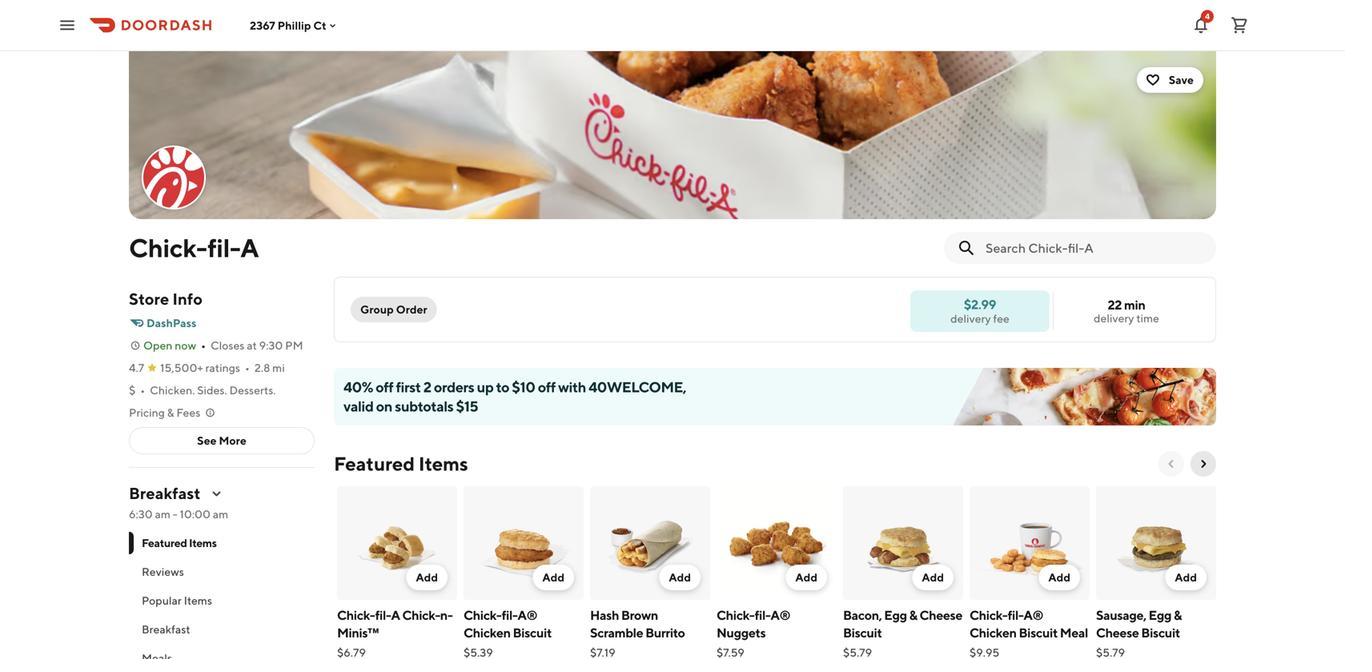 Task type: describe. For each thing, give the bounding box(es) containing it.
chick-fil-a® chicken biscuit meal
[[970, 608, 1088, 641]]

4
[[1205, 12, 1210, 21]]

info
[[172, 290, 203, 309]]

add button for hash brown scramble burrito
[[659, 565, 701, 591]]

a® for chick-fil-a® chicken biscuit meal
[[1024, 608, 1043, 623]]

subtotals
[[395, 398, 454, 415]]

burrito
[[646, 626, 685, 641]]

scramble
[[590, 626, 643, 641]]

open
[[143, 339, 172, 352]]

hash
[[590, 608, 619, 623]]

22 min delivery time
[[1094, 297, 1160, 325]]

add for bacon, egg & cheese biscuit
[[922, 571, 944, 585]]

desserts.
[[229, 384, 276, 397]]

& for bacon, egg & cheese biscuit
[[909, 608, 917, 623]]

2367
[[250, 19, 275, 32]]

store
[[129, 290, 169, 309]]

2.8 mi
[[255, 362, 285, 375]]

6:30
[[129, 508, 153, 521]]

nuggets
[[717, 626, 766, 641]]

biscuit for chick-fil-a® chicken biscuit
[[513, 626, 552, 641]]

ratings
[[205, 362, 240, 375]]

at
[[247, 339, 257, 352]]

chick- for chick-fil-a® nuggets
[[717, 608, 755, 623]]

• closes at 9:30 pm
[[201, 339, 303, 352]]

meal
[[1060, 626, 1088, 641]]

add for chick-fil-a® nuggets
[[796, 571, 818, 585]]

delivery inside the $2.99 delivery fee
[[951, 312, 991, 326]]

sausage, egg & cheese biscuit image
[[1096, 487, 1216, 601]]

dashpass
[[147, 317, 196, 330]]

popular items button
[[129, 587, 315, 616]]

$15
[[456, 398, 478, 415]]

see more
[[197, 434, 247, 448]]

sausage, egg & cheese biscuit
[[1096, 608, 1182, 641]]

save
[[1169, 73, 1194, 86]]

chick- for chick-fil-a chick-n- minis™
[[337, 608, 375, 623]]

ct
[[313, 19, 326, 32]]

$10
[[512, 379, 535, 396]]

a for chick-fil-a
[[240, 233, 259, 263]]

2 am from the left
[[213, 508, 228, 521]]

pricing & fees button
[[129, 405, 216, 421]]

reviews button
[[129, 558, 315, 587]]

first
[[396, 379, 421, 396]]

add for chick-fil-a® chicken biscuit
[[542, 571, 565, 585]]

orders
[[434, 379, 474, 396]]

see
[[197, 434, 217, 448]]

4.7
[[129, 362, 144, 375]]

popular
[[142, 595, 182, 608]]

delivery inside 22 min delivery time
[[1094, 312, 1134, 325]]

$2.99 delivery fee
[[951, 297, 1010, 326]]

previous button of carousel image
[[1165, 458, 1178, 471]]

add button for chick-fil-a chick-n- minis™
[[406, 565, 448, 591]]

popular items
[[142, 595, 212, 608]]

chick-fil-a® chicken biscuit meal image
[[970, 487, 1090, 601]]

40welcome,
[[589, 379, 686, 396]]

9:30
[[259, 339, 283, 352]]

add for hash brown scramble burrito
[[669, 571, 691, 585]]

40% off first 2 orders up to $10 off with 40welcome, valid on subtotals $15
[[344, 379, 686, 415]]

biscuit for sausage, egg & cheese biscuit
[[1141, 626, 1180, 641]]

mi
[[272, 362, 285, 375]]

0 vertical spatial •
[[201, 339, 206, 352]]

fil- for chick-fil-a® chicken biscuit
[[502, 608, 518, 623]]

2367 phillip ct button
[[250, 19, 339, 32]]

now
[[175, 339, 196, 352]]

hash brown scramble burrito
[[590, 608, 685, 641]]

chick- for chick-fil-a® chicken biscuit
[[464, 608, 502, 623]]

fil- for chick-fil-a chick-n- minis™
[[375, 608, 391, 623]]

group
[[360, 303, 394, 316]]

$2.99
[[964, 297, 996, 312]]

fee
[[993, 312, 1010, 326]]

a® for chick-fil-a® chicken biscuit
[[518, 608, 537, 623]]

chicken for chick-fil-a® chicken biscuit
[[464, 626, 511, 641]]

group order button
[[351, 297, 437, 323]]

pm
[[285, 339, 303, 352]]

n-
[[440, 608, 453, 623]]

10:00
[[180, 508, 211, 521]]

add for chick-fil-a® chicken biscuit meal
[[1049, 571, 1071, 585]]

$
[[129, 384, 136, 397]]

featured items heading
[[334, 452, 468, 477]]

15,500+ ratings •
[[160, 362, 250, 375]]

chick-fil-a chick-n-minis™ image
[[337, 487, 457, 601]]

0 vertical spatial featured items
[[334, 453, 468, 476]]

chick-fil-a® nuggets image
[[717, 487, 837, 601]]

up
[[477, 379, 494, 396]]

brown
[[621, 608, 658, 623]]

see more button
[[130, 428, 314, 454]]

phillip
[[278, 19, 311, 32]]

save button
[[1137, 67, 1204, 93]]

notification bell image
[[1192, 16, 1211, 35]]

& inside button
[[167, 406, 174, 420]]

egg for bacon,
[[884, 608, 907, 623]]

add button for chick-fil-a® nuggets
[[786, 565, 827, 591]]

2
[[423, 379, 431, 396]]

fil- for chick-fil-a® chicken biscuit meal
[[1008, 608, 1024, 623]]

add button for bacon, egg & cheese biscuit
[[912, 565, 954, 591]]

bacon,
[[843, 608, 882, 623]]

pricing
[[129, 406, 165, 420]]

items inside heading
[[419, 453, 468, 476]]

15,500+
[[160, 362, 203, 375]]

2 off from the left
[[538, 379, 556, 396]]

chick-fil-a® chicken biscuit image
[[464, 487, 584, 601]]

min
[[1124, 297, 1146, 313]]



Task type: locate. For each thing, give the bounding box(es) containing it.
1 vertical spatial featured items
[[142, 537, 217, 550]]

0 horizontal spatial chicken
[[464, 626, 511, 641]]

22
[[1108, 297, 1122, 313]]

to
[[496, 379, 509, 396]]

& inside the sausage, egg & cheese biscuit
[[1174, 608, 1182, 623]]

a® down chick-fil-a® chicken biscuit image in the bottom of the page
[[518, 608, 537, 623]]

3 biscuit from the left
[[1019, 626, 1058, 641]]

a® down the chick-fil-a® chicken biscuit meal 'image'
[[1024, 608, 1043, 623]]

Item Search search field
[[986, 239, 1204, 257]]

add button up chick-fil-a® nuggets
[[786, 565, 827, 591]]

featured inside heading
[[334, 453, 415, 476]]

• right now
[[201, 339, 206, 352]]

a®
[[518, 608, 537, 623], [771, 608, 790, 623], [1024, 608, 1043, 623]]

featured items down "6:30 am - 10:00 am"
[[142, 537, 217, 550]]

0 vertical spatial featured
[[334, 453, 415, 476]]

am
[[155, 508, 170, 521], [213, 508, 228, 521]]

cheese for bacon, egg & cheese biscuit
[[920, 608, 963, 623]]

2 add button from the left
[[533, 565, 574, 591]]

fil- inside chick-fil-a® nuggets
[[755, 608, 771, 623]]

featured items
[[334, 453, 468, 476], [142, 537, 217, 550]]

2 vertical spatial •
[[140, 384, 145, 397]]

egg right bacon,
[[884, 608, 907, 623]]

bacon, egg & cheese biscuit
[[843, 608, 963, 641]]

sausage,
[[1096, 608, 1147, 623]]

2 vertical spatial items
[[184, 595, 212, 608]]

am down menus image
[[213, 508, 228, 521]]

2.8
[[255, 362, 270, 375]]

add for chick-fil-a chick-n- minis™
[[416, 571, 438, 585]]

hash brown scramble burrito image
[[590, 487, 710, 601]]

fees
[[177, 406, 200, 420]]

chick- inside chick-fil-a® nuggets
[[717, 608, 755, 623]]

off right '$10'
[[538, 379, 556, 396]]

items down '10:00'
[[189, 537, 217, 550]]

0 horizontal spatial featured items
[[142, 537, 217, 550]]

40%
[[344, 379, 373, 396]]

off
[[376, 379, 393, 396], [538, 379, 556, 396]]

delivery
[[1094, 312, 1134, 325], [951, 312, 991, 326]]

1 egg from the left
[[884, 608, 907, 623]]

off up on
[[376, 379, 393, 396]]

with
[[558, 379, 586, 396]]

& right sausage,
[[1174, 608, 1182, 623]]

add button up chick-fil-a® chicken biscuit
[[533, 565, 574, 591]]

pricing & fees
[[129, 406, 200, 420]]

cheese
[[920, 608, 963, 623], [1096, 626, 1139, 641]]

fil- inside chick-fil-a® chicken biscuit
[[502, 608, 518, 623]]

fil- inside chick-fil-a® chicken biscuit meal
[[1008, 608, 1024, 623]]

order
[[396, 303, 427, 316]]

0 vertical spatial breakfast
[[129, 484, 201, 503]]

a® inside chick-fil-a® chicken biscuit meal
[[1024, 608, 1043, 623]]

• right $
[[140, 384, 145, 397]]

chick- for chick-fil-a® chicken biscuit meal
[[970, 608, 1008, 623]]

1 horizontal spatial featured items
[[334, 453, 468, 476]]

0 horizontal spatial •
[[140, 384, 145, 397]]

featured down on
[[334, 453, 415, 476]]

bacon, egg & cheese biscuit image
[[843, 487, 963, 601]]

0 items, open order cart image
[[1230, 16, 1249, 35]]

1 horizontal spatial egg
[[1149, 608, 1172, 623]]

1 vertical spatial featured
[[142, 537, 187, 550]]

0 horizontal spatial off
[[376, 379, 393, 396]]

&
[[167, 406, 174, 420], [909, 608, 917, 623], [1174, 608, 1182, 623]]

chick-
[[129, 233, 207, 263], [337, 608, 375, 623], [402, 608, 440, 623], [464, 608, 502, 623], [717, 608, 755, 623], [970, 608, 1008, 623]]

add for sausage, egg & cheese biscuit
[[1175, 571, 1197, 585]]

0 horizontal spatial a
[[240, 233, 259, 263]]

6 add from the left
[[1049, 571, 1071, 585]]

items down subtotals
[[419, 453, 468, 476]]

cheese right bacon,
[[920, 608, 963, 623]]

1 horizontal spatial featured
[[334, 453, 415, 476]]

1 a® from the left
[[518, 608, 537, 623]]

4 biscuit from the left
[[1141, 626, 1180, 641]]

featured
[[334, 453, 415, 476], [142, 537, 187, 550]]

chick- inside chick-fil-a® chicken biscuit
[[464, 608, 502, 623]]

cheese inside bacon, egg & cheese biscuit
[[920, 608, 963, 623]]

chick fil a image
[[129, 51, 1216, 219], [143, 147, 204, 208]]

1 biscuit from the left
[[513, 626, 552, 641]]

0 horizontal spatial delivery
[[951, 312, 991, 326]]

0 horizontal spatial cheese
[[920, 608, 963, 623]]

time
[[1137, 312, 1160, 325]]

chicken inside chick-fil-a® chicken biscuit
[[464, 626, 511, 641]]

0 horizontal spatial featured
[[142, 537, 187, 550]]

a for chick-fil-a chick-n- minis™
[[391, 608, 400, 623]]

1 vertical spatial breakfast
[[142, 623, 190, 637]]

a® for chick-fil-a® nuggets
[[771, 608, 790, 623]]

0 horizontal spatial &
[[167, 406, 174, 420]]

2 horizontal spatial a®
[[1024, 608, 1043, 623]]

egg inside the sausage, egg & cheese biscuit
[[1149, 608, 1172, 623]]

5 add from the left
[[922, 571, 944, 585]]

& for sausage, egg & cheese biscuit
[[1174, 608, 1182, 623]]

a inside chick-fil-a chick-n- minis™
[[391, 608, 400, 623]]

items right popular
[[184, 595, 212, 608]]

4 add button from the left
[[786, 565, 827, 591]]

chick- inside chick-fil-a® chicken biscuit meal
[[970, 608, 1008, 623]]

fil-
[[207, 233, 240, 263], [375, 608, 391, 623], [502, 608, 518, 623], [755, 608, 771, 623], [1008, 608, 1024, 623]]

chicken
[[464, 626, 511, 641], [970, 626, 1017, 641]]

on
[[376, 398, 392, 415]]

a® inside chick-fil-a® chicken biscuit
[[518, 608, 537, 623]]

breakfast
[[129, 484, 201, 503], [142, 623, 190, 637]]

6:30 am - 10:00 am
[[129, 508, 228, 521]]

4 add from the left
[[796, 571, 818, 585]]

3 a® from the left
[[1024, 608, 1043, 623]]

1 chicken from the left
[[464, 626, 511, 641]]

7 add from the left
[[1175, 571, 1197, 585]]

1 off from the left
[[376, 379, 393, 396]]

1 horizontal spatial a®
[[771, 608, 790, 623]]

1 vertical spatial items
[[189, 537, 217, 550]]

minis™
[[337, 626, 379, 641]]

2 a® from the left
[[771, 608, 790, 623]]

7 add button from the left
[[1165, 565, 1207, 591]]

breakfast button
[[129, 616, 315, 645]]

-
[[173, 508, 178, 521]]

chick-fil-a® nuggets
[[717, 608, 790, 641]]

1 horizontal spatial delivery
[[1094, 312, 1134, 325]]

$ • chicken. sides. desserts.
[[129, 384, 276, 397]]

biscuit inside chick-fil-a® chicken biscuit
[[513, 626, 552, 641]]

add button up burrito
[[659, 565, 701, 591]]

1 horizontal spatial off
[[538, 379, 556, 396]]

group order
[[360, 303, 427, 316]]

featured up reviews
[[142, 537, 187, 550]]

& inside bacon, egg & cheese biscuit
[[909, 608, 917, 623]]

a® inside chick-fil-a® nuggets
[[771, 608, 790, 623]]

2 add from the left
[[542, 571, 565, 585]]

chicken inside chick-fil-a® chicken biscuit meal
[[970, 626, 1017, 641]]

a
[[240, 233, 259, 263], [391, 608, 400, 623]]

1 horizontal spatial •
[[201, 339, 206, 352]]

add
[[416, 571, 438, 585], [542, 571, 565, 585], [669, 571, 691, 585], [796, 571, 818, 585], [922, 571, 944, 585], [1049, 571, 1071, 585], [1175, 571, 1197, 585]]

egg right sausage,
[[1149, 608, 1172, 623]]

2 chicken from the left
[[970, 626, 1017, 641]]

store info
[[129, 290, 203, 309]]

biscuit inside bacon, egg & cheese biscuit
[[843, 626, 882, 641]]

1 horizontal spatial a
[[391, 608, 400, 623]]

1 vertical spatial a
[[391, 608, 400, 623]]

egg
[[884, 608, 907, 623], [1149, 608, 1172, 623]]

closes
[[211, 339, 245, 352]]

1 horizontal spatial &
[[909, 608, 917, 623]]

am left -
[[155, 508, 170, 521]]

featured items down on
[[334, 453, 468, 476]]

fil- for chick-fil-a
[[207, 233, 240, 263]]

open now
[[143, 339, 196, 352]]

reviews
[[142, 566, 184, 579]]

sides.
[[197, 384, 227, 397]]

1 am from the left
[[155, 508, 170, 521]]

add button for sausage, egg & cheese biscuit
[[1165, 565, 1207, 591]]

items inside button
[[184, 595, 212, 608]]

0 vertical spatial a
[[240, 233, 259, 263]]

fil- inside chick-fil-a chick-n- minis™
[[375, 608, 391, 623]]

chick- for chick-fil-a
[[129, 233, 207, 263]]

2 biscuit from the left
[[843, 626, 882, 641]]

0 vertical spatial cheese
[[920, 608, 963, 623]]

1 horizontal spatial cheese
[[1096, 626, 1139, 641]]

0 horizontal spatial a®
[[518, 608, 537, 623]]

delivery left time
[[1094, 312, 1134, 325]]

& right bacon,
[[909, 608, 917, 623]]

biscuit for bacon, egg & cheese biscuit
[[843, 626, 882, 641]]

cheese down sausage,
[[1096, 626, 1139, 641]]

chicken for chick-fil-a® chicken biscuit meal
[[970, 626, 1017, 641]]

0 horizontal spatial am
[[155, 508, 170, 521]]

2 egg from the left
[[1149, 608, 1172, 623]]

egg for sausage,
[[1149, 608, 1172, 623]]

valid
[[344, 398, 374, 415]]

cheese for sausage, egg & cheese biscuit
[[1096, 626, 1139, 641]]

biscuit inside chick-fil-a® chicken biscuit meal
[[1019, 626, 1058, 641]]

0 vertical spatial items
[[419, 453, 468, 476]]

6 add button from the left
[[1039, 565, 1080, 591]]

more
[[219, 434, 247, 448]]

1 vertical spatial •
[[245, 362, 250, 375]]

chick-fil-a® chicken biscuit
[[464, 608, 552, 641]]

1 add from the left
[[416, 571, 438, 585]]

0 horizontal spatial egg
[[884, 608, 907, 623]]

2 horizontal spatial &
[[1174, 608, 1182, 623]]

biscuit
[[513, 626, 552, 641], [843, 626, 882, 641], [1019, 626, 1058, 641], [1141, 626, 1180, 641]]

open menu image
[[58, 16, 77, 35]]

2 horizontal spatial •
[[245, 362, 250, 375]]

cheese inside the sausage, egg & cheese biscuit
[[1096, 626, 1139, 641]]

2367 phillip ct
[[250, 19, 326, 32]]

a® down chick-fil-a® nuggets image
[[771, 608, 790, 623]]

3 add from the left
[[669, 571, 691, 585]]

breakfast down popular
[[142, 623, 190, 637]]

add button up the sausage, egg & cheese biscuit
[[1165, 565, 1207, 591]]

•
[[201, 339, 206, 352], [245, 362, 250, 375], [140, 384, 145, 397]]

menus image
[[210, 488, 223, 500]]

chick-fil-a chick-n- minis™
[[337, 608, 453, 641]]

1 horizontal spatial am
[[213, 508, 228, 521]]

next button of carousel image
[[1197, 458, 1210, 471]]

fil- for chick-fil-a® nuggets
[[755, 608, 771, 623]]

chick-fil-a
[[129, 233, 259, 263]]

add button up bacon, egg & cheese biscuit
[[912, 565, 954, 591]]

add button for chick-fil-a® chicken biscuit
[[533, 565, 574, 591]]

add button for chick-fil-a® chicken biscuit meal
[[1039, 565, 1080, 591]]

& left the fees
[[167, 406, 174, 420]]

breakfast inside button
[[142, 623, 190, 637]]

delivery left fee
[[951, 312, 991, 326]]

egg inside bacon, egg & cheese biscuit
[[884, 608, 907, 623]]

3 add button from the left
[[659, 565, 701, 591]]

1 horizontal spatial chicken
[[970, 626, 1017, 641]]

1 vertical spatial cheese
[[1096, 626, 1139, 641]]

add button up chick-fil-a® chicken biscuit meal
[[1039, 565, 1080, 591]]

add button up the n-
[[406, 565, 448, 591]]

chicken.
[[150, 384, 195, 397]]

breakfast up -
[[129, 484, 201, 503]]

5 add button from the left
[[912, 565, 954, 591]]

biscuit inside the sausage, egg & cheese biscuit
[[1141, 626, 1180, 641]]

biscuit for chick-fil-a® chicken biscuit meal
[[1019, 626, 1058, 641]]

1 add button from the left
[[406, 565, 448, 591]]

• left 2.8
[[245, 362, 250, 375]]



Task type: vqa. For each thing, say whether or not it's contained in the screenshot.
the Blizzard® in Oreo® Cookies Blizzard® Treat
no



